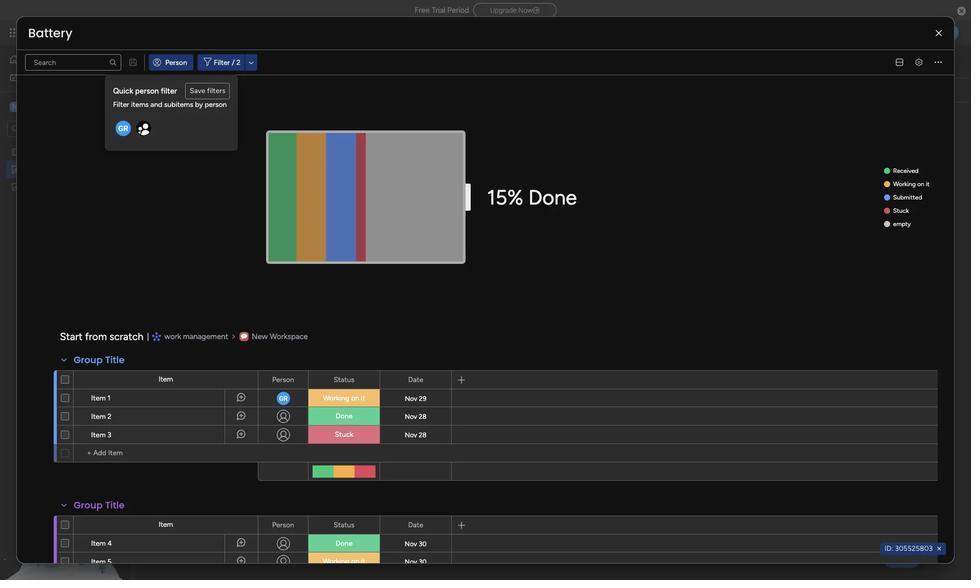 Task type: describe. For each thing, give the bounding box(es) containing it.
|
[[147, 332, 149, 341]]

upgrade now link
[[474, 3, 557, 17]]

30 for item 4
[[419, 540, 427, 548]]

lottie animation element
[[0, 477, 131, 580]]

n button
[[7, 98, 102, 115]]

305525803
[[895, 545, 933, 553]]

nov for done
[[405, 540, 417, 548]]

filter items and subitems by person
[[113, 100, 227, 109]]

Battery field
[[26, 25, 75, 41]]

person button
[[149, 54, 193, 71]]

group title field for person
[[71, 499, 127, 512]]

15%
[[487, 185, 524, 210]]

nov 30 for 4
[[405, 540, 427, 548]]

2 28 from the top
[[419, 431, 427, 439]]

management
[[183, 332, 228, 341]]

work
[[168, 50, 210, 73]]

status for date
[[334, 521, 355, 530]]

greg robinson image
[[943, 25, 959, 41]]

public board image
[[11, 147, 20, 157]]

1 horizontal spatial workspace image
[[240, 332, 249, 341]]

15% done
[[487, 185, 577, 210]]

options image for 1st person field from the bottom of the page
[[294, 517, 301, 534]]

1 vertical spatial working
[[323, 394, 349, 403]]

status field for person
[[331, 374, 357, 386]]

scratch
[[109, 331, 144, 343]]

0 vertical spatial done
[[529, 185, 577, 210]]

quick person filter
[[113, 86, 177, 96]]

4
[[108, 540, 112, 548]]

monday
[[46, 27, 81, 38]]

1 vertical spatial done
[[336, 412, 353, 421]]

group for person
[[74, 354, 103, 366]]

home button
[[6, 51, 110, 68]]

group title field for date
[[71, 354, 127, 367]]

n
[[12, 102, 18, 111]]

packages
[[86, 148, 116, 156]]

start from scratch
[[60, 331, 144, 343]]

filter / 2
[[214, 58, 241, 67]]

employee
[[24, 148, 56, 156]]

1 vertical spatial working on it
[[323, 394, 366, 403]]

work dashboard banner
[[136, 45, 972, 102]]

2 vertical spatial person
[[272, 521, 294, 530]]

2 date field from the top
[[406, 520, 426, 531]]

dashboard
[[214, 50, 303, 73]]

2 vertical spatial it
[[361, 557, 366, 566]]

id: 305525734 element
[[269, 186, 334, 198]]

save
[[190, 87, 205, 95]]

title for person
[[105, 354, 125, 366]]

options image for first person field from the top of the page
[[294, 371, 301, 389]]

arrow down image
[[245, 56, 258, 69]]

0 vertical spatial stuck
[[894, 207, 909, 214]]

1 vertical spatial it
[[361, 394, 366, 403]]

date for second the date field from the top of the page
[[408, 521, 423, 530]]

work dashboard
[[168, 50, 303, 73]]

2 person field from the top
[[270, 520, 297, 531]]

widget
[[181, 85, 204, 94]]

id: 305525734
[[273, 187, 321, 196]]

id: for id: 305525803
[[885, 545, 894, 553]]

home
[[24, 55, 43, 63]]

nov for stuck
[[405, 431, 417, 439]]

my work
[[23, 72, 50, 81]]

save filters
[[190, 87, 225, 95]]

boards
[[273, 85, 295, 94]]

upgrade now
[[490, 6, 533, 14]]

1 horizontal spatial work
[[164, 332, 181, 341]]

Filter dashboard by text search field
[[310, 82, 406, 98]]

2 nov from the top
[[405, 413, 417, 420]]

2 vertical spatial private dashboard image
[[11, 182, 20, 192]]

2 nov 28 from the top
[[405, 431, 427, 439]]

my
[[23, 72, 32, 81]]

lottie animation image
[[0, 477, 131, 580]]

1 vertical spatial 2
[[108, 413, 112, 421]]

2 vertical spatial on
[[351, 557, 359, 566]]

30 for item 5
[[419, 558, 427, 566]]

v2 split view image
[[896, 59, 904, 66]]

title for date
[[105, 499, 125, 512]]

work inside my work button
[[34, 72, 50, 81]]

subitems
[[164, 100, 193, 109]]

1
[[108, 394, 110, 403]]

5 nov from the top
[[405, 558, 417, 566]]

from
[[85, 331, 107, 343]]

period
[[448, 6, 469, 15]]

my work button
[[6, 69, 110, 85]]

0 vertical spatial on
[[918, 180, 925, 188]]

1 vertical spatial stuck
[[335, 430, 353, 439]]

3 connected boards button
[[212, 82, 299, 98]]

workspace image
[[241, 332, 247, 341]]

free
[[415, 6, 430, 15]]

/
[[232, 58, 235, 67]]

1,500
[[219, 149, 265, 171]]

trial
[[432, 6, 446, 15]]

workspace
[[270, 332, 308, 341]]

1 horizontal spatial person
[[205, 100, 227, 109]]

submitted
[[894, 194, 923, 201]]

add widget
[[166, 85, 204, 94]]

share button
[[893, 53, 935, 69]]

2 vertical spatial working
[[323, 557, 349, 566]]

free trial period
[[415, 6, 469, 15]]

item for item 5
[[91, 558, 106, 567]]



Task type: locate. For each thing, give the bounding box(es) containing it.
date
[[408, 375, 423, 384], [408, 521, 423, 530]]

Date field
[[406, 374, 426, 386], [406, 520, 426, 531]]

1 horizontal spatial stuck
[[894, 207, 909, 214]]

group title for date
[[74, 499, 125, 512]]

add widget button
[[148, 82, 208, 98]]

1 vertical spatial 3
[[108, 431, 111, 440]]

1 group title field from the top
[[71, 354, 127, 367]]

0 vertical spatial group title
[[74, 354, 125, 366]]

v2 settings line image
[[916, 59, 923, 66]]

28
[[419, 413, 427, 420], [419, 431, 427, 439]]

1 vertical spatial title
[[105, 499, 125, 512]]

0 horizontal spatial work
[[34, 72, 50, 81]]

1 vertical spatial private dashboard image
[[11, 165, 20, 174]]

workspace image left new on the bottom
[[240, 332, 249, 341]]

filter
[[214, 58, 230, 67], [113, 100, 129, 109]]

1 vertical spatial 28
[[419, 431, 427, 439]]

help button
[[885, 551, 920, 568]]

person
[[135, 86, 159, 96], [205, 100, 227, 109]]

work right my
[[34, 72, 50, 81]]

1 vertical spatial date
[[408, 521, 423, 530]]

nov 30 for 5
[[405, 558, 427, 566]]

3 down item 2
[[108, 431, 111, 440]]

0 vertical spatial work
[[34, 72, 50, 81]]

0 vertical spatial 2
[[237, 58, 241, 67]]

30
[[419, 540, 427, 548], [419, 558, 427, 566]]

2
[[237, 58, 241, 67], [108, 413, 112, 421]]

1 vertical spatial group title
[[74, 499, 125, 512]]

private dashboard image
[[151, 55, 163, 68], [11, 165, 20, 174], [11, 182, 20, 192]]

status for person
[[334, 375, 355, 384]]

group title for person
[[74, 354, 125, 366]]

0 vertical spatial title
[[105, 354, 125, 366]]

305525734
[[284, 187, 321, 196]]

workspace image containing n
[[10, 101, 20, 112]]

1 vertical spatial group
[[74, 499, 103, 512]]

None search field
[[25, 54, 121, 71]]

1 vertical spatial 30
[[419, 558, 427, 566]]

item for item 1
[[91, 394, 106, 403]]

1 vertical spatial filter
[[113, 100, 129, 109]]

1 vertical spatial person field
[[270, 520, 297, 531]]

1 vertical spatial on
[[351, 394, 359, 403]]

stuck
[[894, 207, 909, 214], [335, 430, 353, 439]]

1 vertical spatial work
[[164, 332, 181, 341]]

share
[[912, 56, 930, 65]]

status field for date
[[331, 520, 357, 531]]

nov for working on it
[[405, 395, 418, 403]]

0 vertical spatial date field
[[406, 374, 426, 386]]

lifecycle
[[58, 148, 84, 156]]

group
[[74, 354, 103, 366], [74, 499, 103, 512]]

date for first the date field from the top
[[408, 375, 423, 384]]

item for item 4
[[91, 540, 106, 548]]

filter
[[161, 86, 177, 96]]

Person field
[[270, 374, 297, 386], [270, 520, 297, 531]]

0 vertical spatial person
[[135, 86, 159, 96]]

person down "filters"
[[205, 100, 227, 109]]

Group Title field
[[71, 354, 127, 367], [71, 499, 127, 512]]

0 vertical spatial status field
[[331, 374, 357, 386]]

0 horizontal spatial 3
[[108, 431, 111, 440]]

employee lifecycle packages list box
[[0, 141, 131, 334]]

1 group title from the top
[[74, 354, 125, 366]]

connected
[[236, 85, 271, 94]]

title
[[105, 354, 125, 366], [105, 499, 125, 512]]

0 vertical spatial workspace image
[[10, 101, 20, 112]]

1 vertical spatial nov 28
[[405, 431, 427, 439]]

save filters button
[[185, 83, 230, 99]]

person inside person popup button
[[165, 58, 187, 67]]

work management
[[164, 332, 228, 341]]

id:
[[273, 187, 282, 196], [885, 545, 894, 553]]

new
[[252, 332, 268, 341]]

workspace image inside n button
[[10, 101, 20, 112]]

start
[[60, 331, 83, 343]]

1 vertical spatial date field
[[406, 520, 426, 531]]

status
[[334, 375, 355, 384], [334, 521, 355, 530]]

empty
[[894, 220, 911, 228]]

1 vertical spatial person
[[205, 100, 227, 109]]

1 vertical spatial group title field
[[71, 499, 127, 512]]

2 title from the top
[[105, 499, 125, 512]]

0 vertical spatial nov 28
[[405, 413, 427, 420]]

filter down quick
[[113, 100, 129, 109]]

item 5
[[91, 558, 112, 567]]

1 horizontal spatial id:
[[885, 545, 894, 553]]

1 nov 30 from the top
[[405, 540, 427, 548]]

on
[[918, 180, 925, 188], [351, 394, 359, 403], [351, 557, 359, 566]]

0 vertical spatial status
[[334, 375, 355, 384]]

2 nov 30 from the top
[[405, 558, 427, 566]]

2 group title field from the top
[[71, 499, 127, 512]]

options image
[[294, 371, 301, 389], [365, 371, 373, 389], [294, 517, 301, 534], [365, 517, 373, 534], [40, 549, 48, 574]]

0 vertical spatial person field
[[270, 374, 297, 386]]

filter for filter / 2
[[214, 58, 230, 67]]

item
[[159, 375, 173, 384], [91, 394, 106, 403], [91, 413, 106, 421], [91, 431, 106, 440], [159, 521, 173, 529], [91, 540, 106, 548], [91, 558, 106, 567]]

filters
[[207, 87, 225, 95]]

workspace image up 'public board' image
[[10, 101, 20, 112]]

4 nov from the top
[[405, 540, 417, 548]]

group down from on the left
[[74, 354, 103, 366]]

1 horizontal spatial filter
[[214, 58, 230, 67]]

0 horizontal spatial person
[[135, 86, 159, 96]]

private dashboard image inside work dashboard banner
[[151, 55, 163, 68]]

group title field down start from scratch
[[71, 354, 127, 367]]

group for date
[[74, 499, 103, 512]]

upgrade
[[490, 6, 517, 14]]

3 nov from the top
[[405, 431, 417, 439]]

0 vertical spatial working
[[894, 180, 916, 188]]

search image
[[109, 58, 117, 67]]

title up 4
[[105, 499, 125, 512]]

new workspace
[[252, 332, 308, 341]]

1 horizontal spatial 3
[[231, 85, 235, 94]]

1 horizontal spatial 2
[[237, 58, 241, 67]]

3 connected boards
[[231, 85, 295, 94]]

0 vertical spatial nov 30
[[405, 540, 427, 548]]

1 vertical spatial person
[[272, 375, 294, 384]]

1 nov 28 from the top
[[405, 413, 427, 420]]

0 vertical spatial id:
[[273, 187, 282, 196]]

help
[[893, 555, 912, 565]]

nov 29
[[405, 395, 427, 403]]

1 group from the top
[[74, 354, 103, 366]]

group title
[[74, 354, 125, 366], [74, 499, 125, 512]]

now
[[519, 6, 533, 14]]

title down 'scratch'
[[105, 354, 125, 366]]

employee lifecycle packages
[[24, 148, 116, 156]]

Filter dashboard by text search field
[[25, 54, 121, 71]]

more dots image
[[935, 59, 942, 66]]

options image for date's "status" field
[[365, 517, 373, 534]]

id: 305525803
[[885, 545, 933, 553]]

item 2
[[91, 413, 112, 421]]

remove image
[[936, 545, 944, 553]]

person
[[165, 58, 187, 67], [272, 375, 294, 384], [272, 521, 294, 530]]

id: 305525803 element
[[881, 543, 946, 555]]

id: inside 'element'
[[885, 545, 894, 553]]

+ Add Item text field
[[79, 447, 253, 460]]

0 vertical spatial group title field
[[71, 354, 127, 367]]

1 status from the top
[[334, 375, 355, 384]]

item 1
[[91, 394, 110, 403]]

2 group from the top
[[74, 499, 103, 512]]

id: up help at the bottom right
[[885, 545, 894, 553]]

select product image
[[9, 28, 19, 38]]

0 vertical spatial working on it
[[894, 180, 930, 188]]

0 vertical spatial filter
[[214, 58, 230, 67]]

3 right "filters"
[[231, 85, 235, 94]]

0 vertical spatial person
[[165, 58, 187, 67]]

and
[[151, 100, 162, 109]]

1 28 from the top
[[419, 413, 427, 420]]

0 horizontal spatial 2
[[108, 413, 112, 421]]

nov 28
[[405, 413, 427, 420], [405, 431, 427, 439]]

group title down start from scratch
[[74, 354, 125, 366]]

0 horizontal spatial workspace image
[[10, 101, 20, 112]]

0 vertical spatial it
[[926, 180, 930, 188]]

2 status from the top
[[334, 521, 355, 530]]

1 status field from the top
[[331, 374, 357, 386]]

items
[[131, 100, 149, 109]]

0 horizontal spatial filter
[[113, 100, 129, 109]]

dapulse close image
[[958, 6, 966, 16]]

2 vertical spatial working on it
[[323, 557, 366, 566]]

nov
[[405, 395, 418, 403], [405, 413, 417, 420], [405, 431, 417, 439], [405, 540, 417, 548], [405, 558, 417, 566]]

item 4
[[91, 540, 112, 548]]

add
[[166, 85, 180, 94]]

2 group title from the top
[[74, 499, 125, 512]]

dapulse x slim image
[[936, 29, 942, 37]]

quick
[[113, 86, 133, 96]]

group up item 4
[[74, 499, 103, 512]]

3 inside popup button
[[231, 85, 235, 94]]

3
[[231, 85, 235, 94], [108, 431, 111, 440]]

1 title from the top
[[105, 354, 125, 366]]

1 vertical spatial workspace image
[[240, 332, 249, 341]]

item 3
[[91, 431, 111, 440]]

nov 30
[[405, 540, 427, 548], [405, 558, 427, 566]]

item for item 2
[[91, 413, 106, 421]]

1 vertical spatial status field
[[331, 520, 357, 531]]

Status field
[[331, 374, 357, 386], [331, 520, 357, 531]]

received
[[894, 167, 919, 174]]

0 horizontal spatial id:
[[273, 187, 282, 196]]

workspace image
[[10, 101, 20, 112], [240, 332, 249, 341]]

1 vertical spatial status
[[334, 521, 355, 530]]

Work Dashboard field
[[166, 50, 306, 73]]

2 30 from the top
[[419, 558, 427, 566]]

work
[[34, 72, 50, 81], [164, 332, 181, 341]]

0 vertical spatial group
[[74, 354, 103, 366]]

battery
[[28, 25, 72, 41]]

2 vertical spatial done
[[336, 540, 353, 548]]

29
[[419, 395, 427, 403]]

0 vertical spatial 28
[[419, 413, 427, 420]]

1 date field from the top
[[406, 374, 426, 386]]

group title up item 4
[[74, 499, 125, 512]]

id: for id: 305525734
[[273, 187, 282, 196]]

1 vertical spatial nov 30
[[405, 558, 427, 566]]

1 person field from the top
[[270, 374, 297, 386]]

group title field up item 4
[[71, 499, 127, 512]]

options image for person's "status" field
[[365, 371, 373, 389]]

1 30 from the top
[[419, 540, 427, 548]]

0 vertical spatial 30
[[419, 540, 427, 548]]

it
[[926, 180, 930, 188], [361, 394, 366, 403], [361, 557, 366, 566]]

2 right the /
[[237, 58, 241, 67]]

by
[[195, 100, 203, 109]]

2 status field from the top
[[331, 520, 357, 531]]

remove image
[[324, 188, 332, 196]]

0 vertical spatial date
[[408, 375, 423, 384]]

id: left 305525734
[[273, 187, 282, 196]]

filter for filter items and subitems by person
[[113, 100, 129, 109]]

2 down the 1
[[108, 413, 112, 421]]

filter left the /
[[214, 58, 230, 67]]

option
[[0, 143, 131, 145]]

0 horizontal spatial stuck
[[335, 430, 353, 439]]

dapulse rightstroke image
[[533, 7, 540, 14]]

0 vertical spatial private dashboard image
[[151, 55, 163, 68]]

0 vertical spatial 3
[[231, 85, 235, 94]]

1 nov from the top
[[405, 395, 418, 403]]

monday button
[[27, 19, 163, 46]]

item for item 3
[[91, 431, 106, 440]]

5
[[108, 558, 112, 567]]

done
[[529, 185, 577, 210], [336, 412, 353, 421], [336, 540, 353, 548]]

working on it
[[894, 180, 930, 188], [323, 394, 366, 403], [323, 557, 366, 566]]

1 vertical spatial id:
[[885, 545, 894, 553]]

1 date from the top
[[408, 375, 423, 384]]

2 date from the top
[[408, 521, 423, 530]]

work right "|"
[[164, 332, 181, 341]]

person up items
[[135, 86, 159, 96]]



Task type: vqa. For each thing, say whether or not it's contained in the screenshot.
the Go
no



